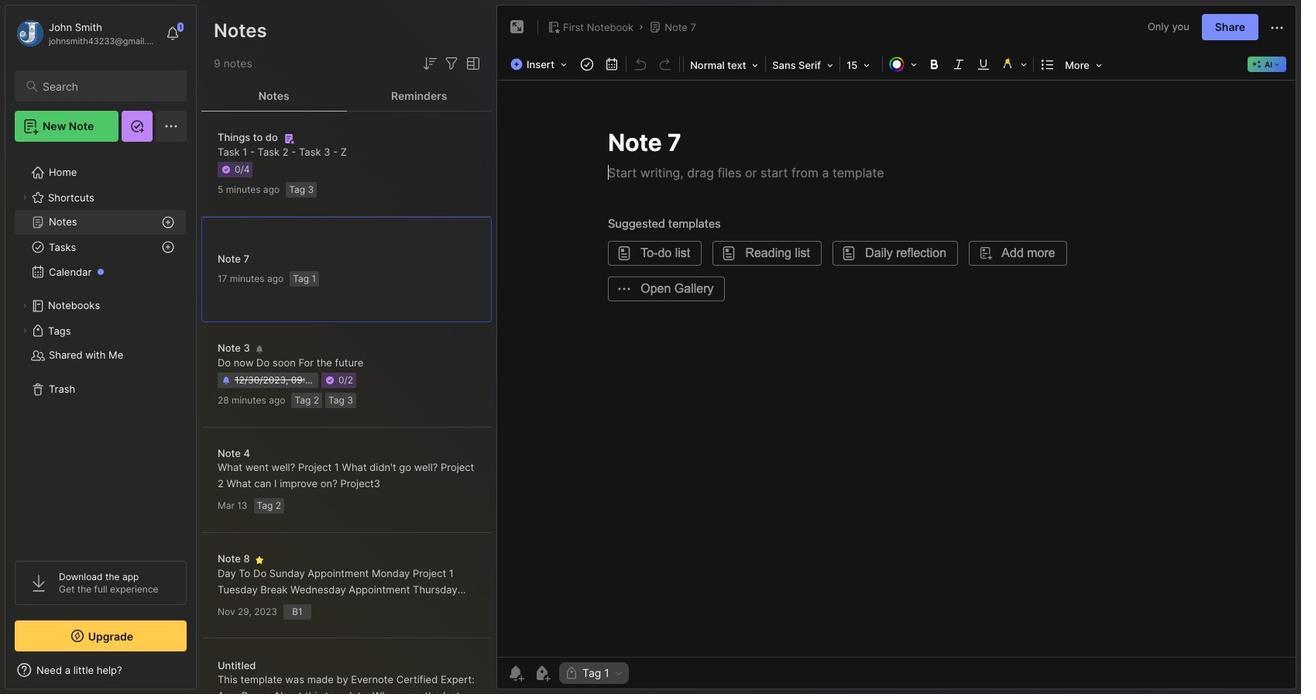 Task type: describe. For each thing, give the bounding box(es) containing it.
Search text field
[[43, 79, 173, 94]]

Highlight field
[[996, 53, 1032, 75]]

More field
[[1061, 54, 1107, 76]]

View options field
[[461, 54, 483, 73]]

WHAT'S NEW field
[[5, 658, 196, 682]]

More actions field
[[1268, 17, 1287, 37]]

calendar event image
[[601, 53, 623, 75]]

main element
[[0, 0, 201, 694]]

click to collapse image
[[196, 665, 207, 684]]

Add filters field
[[442, 54, 461, 73]]

Font color field
[[885, 53, 922, 75]]

Font family field
[[768, 54, 838, 76]]

note window element
[[497, 5, 1297, 693]]

bold image
[[923, 53, 945, 75]]

Sort options field
[[421, 54, 439, 73]]

more actions image
[[1268, 18, 1287, 37]]

add a reminder image
[[507, 664, 525, 682]]



Task type: locate. For each thing, give the bounding box(es) containing it.
tab list
[[201, 81, 492, 112]]

Account field
[[15, 18, 158, 49]]

tree inside main "element"
[[5, 151, 196, 547]]

Insert field
[[507, 53, 575, 75]]

underline image
[[973, 53, 995, 75]]

none search field inside main "element"
[[43, 77, 173, 95]]

Tag 1 Tag actions field
[[609, 668, 624, 679]]

expand notebooks image
[[20, 301, 29, 311]]

None search field
[[43, 77, 173, 95]]

task image
[[576, 53, 598, 75]]

Note Editor text field
[[497, 80, 1296, 657]]

expand tags image
[[20, 326, 29, 335]]

italic image
[[948, 53, 970, 75]]

add filters image
[[442, 54, 461, 73]]

bulleted list image
[[1037, 53, 1059, 75]]

add tag image
[[533, 664, 552, 682]]

Font size field
[[842, 54, 881, 76]]

expand note image
[[508, 18, 527, 36]]

tree
[[5, 151, 196, 547]]

Heading level field
[[686, 54, 764, 76]]



Task type: vqa. For each thing, say whether or not it's contained in the screenshot.
Tag 1 Tag actions field
yes



